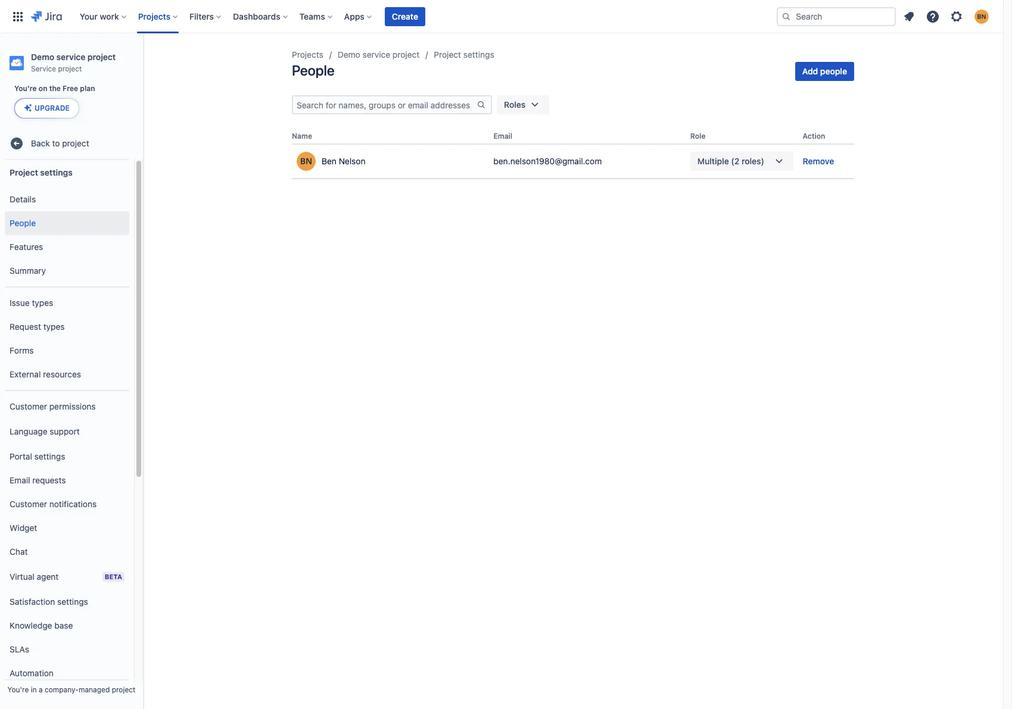 Task type: describe. For each thing, give the bounding box(es) containing it.
people link
[[5, 212, 129, 236]]

on
[[39, 84, 47, 93]]

notifications
[[49, 499, 97, 509]]

nelson
[[339, 156, 366, 167]]

a
[[39, 686, 43, 695]]

slas
[[10, 645, 29, 655]]

sidebar navigation image
[[130, 48, 156, 72]]

0 vertical spatial project settings
[[434, 49, 495, 60]]

satisfaction settings
[[10, 597, 88, 607]]

name
[[292, 132, 312, 141]]

to
[[52, 138, 60, 148]]

group containing issue types
[[5, 287, 129, 390]]

roles
[[504, 100, 526, 110]]

remove button
[[803, 156, 835, 168]]

role
[[691, 132, 706, 141]]

your work
[[80, 11, 119, 21]]

apps
[[344, 11, 365, 21]]

settings for portal settings link at the left of page
[[34, 452, 65, 462]]

demo for demo service project service project
[[31, 52, 54, 62]]

help image
[[926, 9, 941, 24]]

primary element
[[7, 0, 777, 33]]

project for demo service project service project
[[88, 52, 116, 62]]

1 horizontal spatial people
[[292, 62, 335, 79]]

the
[[49, 84, 61, 93]]

language support link
[[5, 419, 129, 445]]

teams
[[300, 11, 325, 21]]

1 horizontal spatial project
[[434, 49, 461, 60]]

project for demo service project
[[393, 49, 420, 60]]

customer notifications
[[10, 499, 97, 509]]

projects for "projects" dropdown button
[[138, 11, 171, 21]]

features
[[10, 242, 43, 252]]

back to project
[[31, 138, 89, 148]]

virtual
[[10, 572, 34, 582]]

projects link
[[292, 48, 324, 62]]

create button
[[385, 7, 426, 26]]

customer permissions
[[10, 402, 96, 412]]

types for request types
[[43, 322, 65, 332]]

portal settings link
[[5, 445, 129, 469]]

you're on the free plan
[[14, 84, 95, 93]]

service
[[31, 64, 56, 73]]

beta
[[105, 573, 122, 581]]

demo service project link
[[338, 48, 420, 62]]

action
[[803, 132, 826, 141]]

knowledge base link
[[5, 615, 129, 638]]

company-
[[45, 686, 79, 695]]

chat link
[[5, 541, 129, 565]]

knowledge
[[10, 621, 52, 631]]

projects button
[[135, 7, 182, 26]]

people
[[821, 66, 848, 76]]

email requests
[[10, 475, 66, 486]]

portal
[[10, 452, 32, 462]]

ben.nelson1980@gmail.com
[[494, 156, 602, 166]]

portal settings
[[10, 452, 65, 462]]

details link
[[5, 188, 129, 212]]

widget link
[[5, 517, 129, 541]]

widget
[[10, 523, 37, 533]]

service for demo service project
[[363, 49, 391, 60]]

request
[[10, 322, 41, 332]]

customer for customer permissions
[[10, 402, 47, 412]]

free
[[63, 84, 78, 93]]

multiple
[[698, 156, 729, 166]]

summary
[[10, 266, 46, 276]]

details
[[10, 194, 36, 204]]

people inside group
[[10, 218, 36, 228]]

add people
[[803, 66, 848, 76]]

add people button
[[796, 62, 855, 81]]

agent
[[37, 572, 59, 582]]

external resources link
[[5, 363, 129, 387]]

teams button
[[296, 7, 337, 26]]

roles button
[[497, 95, 550, 114]]

filters
[[190, 11, 214, 21]]

demo for demo service project
[[338, 49, 361, 60]]

knowledge base
[[10, 621, 73, 631]]

multiple (2 roles)
[[698, 156, 765, 166]]

(2
[[732, 156, 740, 166]]

ben
[[322, 156, 337, 167]]

plan
[[80, 84, 95, 93]]

automation link
[[5, 662, 129, 686]]

email for email
[[494, 132, 513, 141]]

satisfaction
[[10, 597, 55, 607]]

dashboards
[[233, 11, 281, 21]]

your profile and settings image
[[975, 9, 989, 24]]

projects for projects link
[[292, 49, 324, 60]]



Task type: locate. For each thing, give the bounding box(es) containing it.
upgrade
[[35, 104, 70, 113]]

request types link
[[5, 315, 129, 339]]

filters button
[[186, 7, 226, 26]]

customer notifications link
[[5, 493, 129, 517]]

1 vertical spatial customer
[[10, 499, 47, 509]]

project settings link
[[434, 48, 495, 62]]

people
[[292, 62, 335, 79], [10, 218, 36, 228]]

issue
[[10, 298, 30, 308]]

email for email requests
[[10, 475, 30, 486]]

multiple (2 roles) button
[[691, 152, 794, 171]]

back to project link
[[5, 132, 138, 156]]

customer inside "customer notifications" link
[[10, 499, 47, 509]]

support
[[50, 427, 80, 437]]

3 group from the top
[[5, 390, 129, 710]]

forms link
[[5, 339, 129, 363]]

features link
[[5, 236, 129, 259]]

upgrade button
[[15, 99, 79, 118]]

1 vertical spatial project settings
[[10, 167, 73, 177]]

managed
[[79, 686, 110, 695]]

service inside demo service project link
[[363, 49, 391, 60]]

0 horizontal spatial service
[[56, 52, 85, 62]]

your
[[80, 11, 98, 21]]

1 vertical spatial types
[[43, 322, 65, 332]]

apps button
[[341, 7, 377, 26]]

customer up widget
[[10, 499, 47, 509]]

0 horizontal spatial project
[[10, 167, 38, 177]]

people and their roles element
[[292, 129, 855, 179]]

demo
[[338, 49, 361, 60], [31, 52, 54, 62]]

language
[[10, 427, 47, 437]]

0 horizontal spatial project settings
[[10, 167, 73, 177]]

dashboards button
[[230, 7, 292, 26]]

banner
[[0, 0, 1004, 33]]

back
[[31, 138, 50, 148]]

1 vertical spatial you're
[[7, 686, 29, 695]]

settings inside portal settings link
[[34, 452, 65, 462]]

1 vertical spatial projects
[[292, 49, 324, 60]]

0 vertical spatial email
[[494, 132, 513, 141]]

summary link
[[5, 259, 129, 283]]

demo service project
[[338, 49, 420, 60]]

you're in a company-managed project
[[7, 686, 136, 695]]

add
[[803, 66, 819, 76]]

email inside email requests link
[[10, 475, 30, 486]]

external
[[10, 369, 41, 380]]

1 vertical spatial people
[[10, 218, 36, 228]]

language support
[[10, 427, 80, 437]]

virtual agent
[[10, 572, 59, 582]]

people down teams popup button
[[292, 62, 335, 79]]

create
[[392, 11, 418, 21]]

1 vertical spatial project
[[10, 167, 38, 177]]

0 vertical spatial you're
[[14, 84, 37, 93]]

projects inside "projects" dropdown button
[[138, 11, 171, 21]]

in
[[31, 686, 37, 695]]

remove
[[803, 156, 835, 166]]

notifications image
[[902, 9, 917, 24]]

1 horizontal spatial project settings
[[434, 49, 495, 60]]

Search for names, groups or email addresses text field
[[293, 97, 477, 113]]

email down roles
[[494, 132, 513, 141]]

jira image
[[31, 9, 62, 24], [31, 9, 62, 24]]

project down create button
[[393, 49, 420, 60]]

work
[[100, 11, 119, 21]]

0 horizontal spatial projects
[[138, 11, 171, 21]]

types down issue types link
[[43, 322, 65, 332]]

settings for the project settings link
[[464, 49, 495, 60]]

0 vertical spatial projects
[[138, 11, 171, 21]]

service inside the demo service project service project
[[56, 52, 85, 62]]

2 customer from the top
[[10, 499, 47, 509]]

projects
[[138, 11, 171, 21], [292, 49, 324, 60]]

you're for you're on the free plan
[[14, 84, 37, 93]]

demo service project service project
[[31, 52, 116, 73]]

automation
[[10, 669, 54, 679]]

you're left on at the top of the page
[[14, 84, 37, 93]]

types
[[32, 298, 53, 308], [43, 322, 65, 332]]

1 customer from the top
[[10, 402, 47, 412]]

permissions
[[49, 402, 96, 412]]

people down the details
[[10, 218, 36, 228]]

ben nelson
[[322, 156, 366, 167]]

open roles dropdown image
[[528, 98, 543, 112]]

customer
[[10, 402, 47, 412], [10, 499, 47, 509]]

you're
[[14, 84, 37, 93], [7, 686, 29, 695]]

projects down teams
[[292, 49, 324, 60]]

open roles dropdown image
[[772, 154, 787, 169]]

1 horizontal spatial projects
[[292, 49, 324, 60]]

email inside the "people and their roles" element
[[494, 132, 513, 141]]

email down the portal
[[10, 475, 30, 486]]

0 vertical spatial types
[[32, 298, 53, 308]]

service down primary element
[[363, 49, 391, 60]]

Search field
[[777, 7, 896, 26]]

service
[[363, 49, 391, 60], [56, 52, 85, 62]]

group
[[5, 184, 129, 287], [5, 287, 129, 390], [5, 390, 129, 710]]

0 horizontal spatial people
[[10, 218, 36, 228]]

service up free
[[56, 52, 85, 62]]

project up plan
[[88, 52, 116, 62]]

banner containing your work
[[0, 0, 1004, 33]]

you're for you're in a company-managed project
[[7, 686, 29, 695]]

project right the managed
[[112, 686, 136, 695]]

external resources
[[10, 369, 81, 380]]

projects right work
[[138, 11, 171, 21]]

1 horizontal spatial demo
[[338, 49, 361, 60]]

group containing customer permissions
[[5, 390, 129, 710]]

project right to
[[62, 138, 89, 148]]

requests
[[32, 475, 66, 486]]

0 vertical spatial customer
[[10, 402, 47, 412]]

settings image
[[950, 9, 964, 24]]

base
[[54, 621, 73, 631]]

project
[[393, 49, 420, 60], [88, 52, 116, 62], [58, 64, 82, 73], [62, 138, 89, 148], [112, 686, 136, 695]]

settings inside satisfaction settings link
[[57, 597, 88, 607]]

project up free
[[58, 64, 82, 73]]

slas link
[[5, 638, 129, 662]]

0 vertical spatial project
[[434, 49, 461, 60]]

email requests link
[[5, 469, 129, 493]]

demo down apps
[[338, 49, 361, 60]]

settings inside the project settings link
[[464, 49, 495, 60]]

request types
[[10, 322, 65, 332]]

forms
[[10, 346, 34, 356]]

1 group from the top
[[5, 184, 129, 287]]

0 vertical spatial people
[[292, 62, 335, 79]]

project
[[434, 49, 461, 60], [10, 167, 38, 177]]

types for issue types
[[32, 298, 53, 308]]

search image
[[782, 12, 792, 21]]

issue types link
[[5, 292, 129, 315]]

you're left in
[[7, 686, 29, 695]]

service for demo service project service project
[[56, 52, 85, 62]]

demo inside the demo service project service project
[[31, 52, 54, 62]]

customer up the language
[[10, 402, 47, 412]]

2 group from the top
[[5, 287, 129, 390]]

1 vertical spatial email
[[10, 475, 30, 486]]

0 horizontal spatial demo
[[31, 52, 54, 62]]

1 horizontal spatial service
[[363, 49, 391, 60]]

project for back to project
[[62, 138, 89, 148]]

appswitcher icon image
[[11, 9, 25, 24]]

demo up service at left
[[31, 52, 54, 62]]

group containing details
[[5, 184, 129, 287]]

satisfaction settings link
[[5, 591, 129, 615]]

chat
[[10, 547, 28, 557]]

1 horizontal spatial email
[[494, 132, 513, 141]]

your work button
[[76, 7, 131, 26]]

0 horizontal spatial email
[[10, 475, 30, 486]]

settings
[[464, 49, 495, 60], [40, 167, 73, 177], [34, 452, 65, 462], [57, 597, 88, 607]]

resources
[[43, 369, 81, 380]]

customer inside customer permissions link
[[10, 402, 47, 412]]

project settings
[[434, 49, 495, 60], [10, 167, 73, 177]]

settings for satisfaction settings link
[[57, 597, 88, 607]]

customer for customer notifications
[[10, 499, 47, 509]]

types right 'issue'
[[32, 298, 53, 308]]

roles)
[[742, 156, 765, 166]]

issue types
[[10, 298, 53, 308]]

email
[[494, 132, 513, 141], [10, 475, 30, 486]]



Task type: vqa. For each thing, say whether or not it's contained in the screenshot.
the Manage list
no



